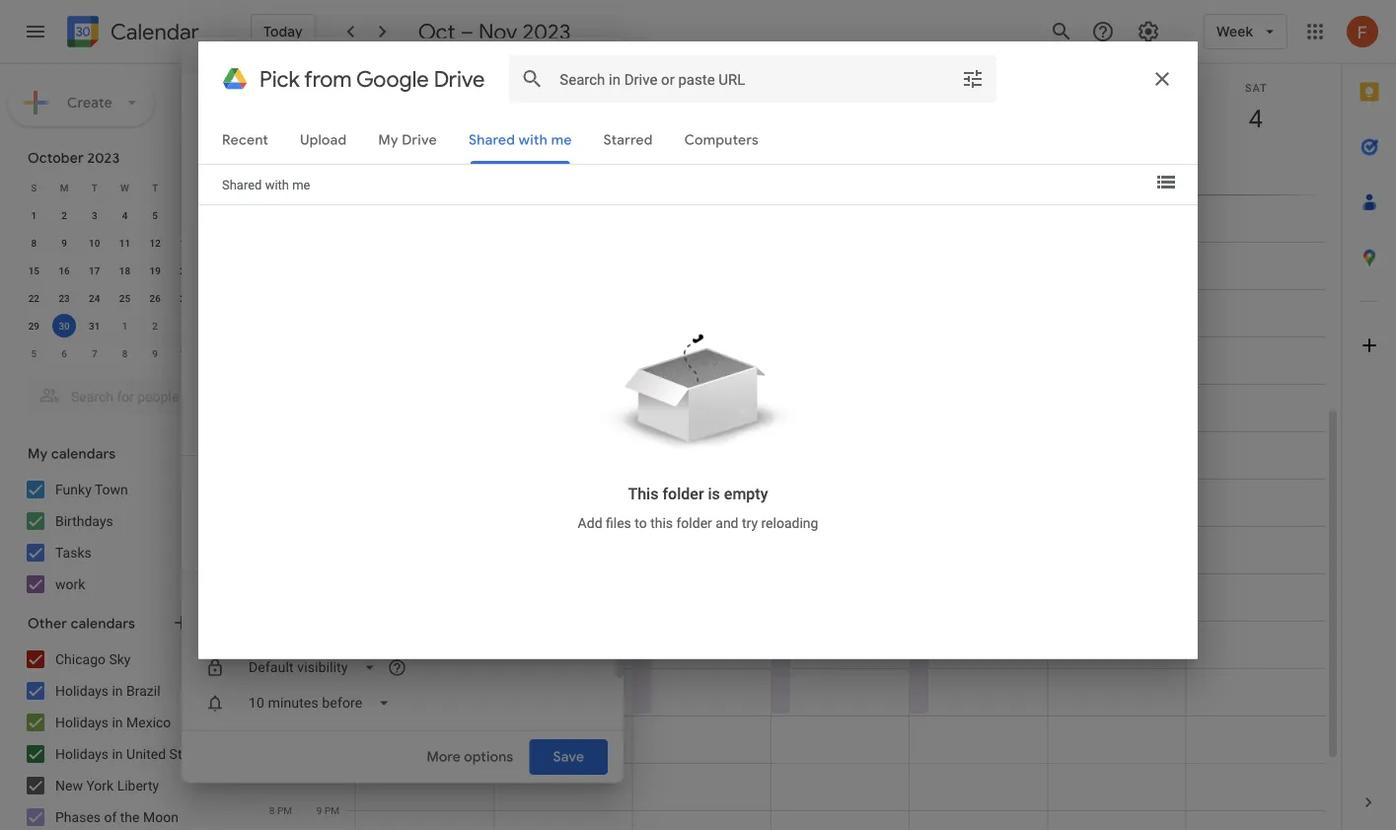 Task type: describe. For each thing, give the bounding box(es) containing it.
work
[[55, 576, 85, 592]]

chicago
[[55, 651, 106, 667]]

liberty
[[117, 777, 159, 794]]

pending
[[532, 151, 575, 165]]

row containing 1 pending task
[[347, 147, 1341, 194]]

new element
[[529, 151, 561, 167]]

event
[[257, 151, 294, 169]]

saci day button
[[633, 147, 760, 169]]

25
[[119, 292, 130, 304]]

24
[[89, 292, 100, 304]]

1 for november 1 element at the top
[[122, 320, 128, 332]]

0 vertical spatial 5
[[152, 209, 158, 221]]

york
[[86, 777, 114, 794]]

phases
[[55, 809, 101, 825]]

calendar
[[111, 18, 199, 46]]

7 for 7 pm
[[317, 710, 322, 722]]

october 2023
[[28, 149, 120, 167]]

0 horizontal spatial 9
[[61, 237, 67, 249]]

16
[[59, 265, 70, 276]]

task button
[[310, 142, 355, 178]]

26 element
[[143, 286, 167, 310]]

27 element
[[174, 286, 197, 310]]

0 horizontal spatial 6 pm
[[269, 710, 292, 722]]

stand-
[[690, 388, 725, 402]]

19
[[150, 265, 161, 276]]

31
[[89, 320, 100, 332]]

gmt-05
[[307, 153, 341, 165]]

in for mexico
[[112, 714, 123, 730]]

task
[[318, 151, 347, 169]]

november 10 element
[[174, 342, 197, 365]]

1 vertical spatial 2023
[[87, 149, 120, 167]]

17 element
[[83, 259, 106, 282]]

16 element
[[52, 259, 76, 282]]

6 down 30, today element
[[61, 347, 67, 359]]

saci day
[[642, 151, 687, 165]]

25 element
[[113, 286, 137, 310]]

1 12pm from the left
[[605, 388, 636, 402]]

row containing 29
[[19, 312, 231, 340]]

4
[[122, 209, 128, 221]]

other calendars button
[[4, 608, 245, 640]]

row group containing 1
[[19, 201, 231, 367]]

31 element
[[83, 314, 106, 338]]

8 pm
[[269, 804, 292, 816]]

friday column header
[[170, 174, 201, 201]]

7 element
[[204, 203, 228, 227]]

7 am
[[269, 189, 292, 200]]

november 7 element
[[83, 342, 106, 365]]

other calendars
[[28, 615, 135, 633]]

holidays in mexico
[[55, 714, 171, 730]]

daily
[[662, 388, 687, 402]]

town
[[95, 481, 128, 497]]

schedule
[[461, 151, 522, 169]]

,
[[738, 388, 741, 402]]

calendars for other calendars
[[71, 615, 135, 633]]

november 9 element
[[143, 342, 167, 365]]

12 element
[[143, 231, 167, 255]]

0 horizontal spatial 2
[[61, 209, 67, 221]]

my calendars
[[28, 445, 116, 463]]

appointment schedule
[[371, 151, 522, 169]]

grid containing 1 pending task
[[253, 64, 1341, 830]]

1 horizontal spatial 6 pm
[[317, 662, 340, 674]]

appointment
[[371, 151, 458, 169]]

row containing 22
[[19, 284, 231, 312]]

row containing 5
[[19, 340, 231, 367]]

11 element
[[113, 231, 137, 255]]

9 for november 9 element
[[152, 347, 158, 359]]

holidays in united states
[[55, 746, 209, 762]]

1 cell from the left
[[356, 147, 495, 194]]

new
[[55, 777, 83, 794]]

my
[[28, 445, 48, 463]]

oct
[[418, 18, 456, 45]]

7 for 7 am
[[269, 189, 275, 200]]

1 pending task button
[[495, 147, 621, 169]]

10 element
[[83, 231, 106, 255]]

30 cell
[[49, 312, 79, 340]]

tab list containing event
[[197, 142, 600, 178]]

phases of the moon
[[55, 809, 179, 825]]

am
[[277, 189, 292, 200]]

29 element
[[22, 314, 46, 338]]

1:30 – 2:30pm button
[[654, 455, 758, 500]]

20
[[180, 265, 191, 276]]

new york liberty
[[55, 777, 159, 794]]

november 2 element
[[143, 314, 167, 338]]

05
[[329, 153, 341, 165]]

souls'
[[935, 151, 967, 165]]

2 12pm from the left
[[744, 388, 775, 402]]

1 pending task
[[522, 151, 600, 165]]

november 6 element
[[52, 342, 76, 365]]

22
[[28, 292, 40, 304]]

s
[[31, 182, 37, 193]]

moon
[[143, 809, 179, 825]]

today button
[[251, 14, 316, 49]]

new
[[534, 153, 556, 166]]

5 pm
[[269, 662, 292, 674]]

f
[[183, 182, 188, 193]]

calendar heading
[[107, 18, 199, 46]]

1 horizontal spatial 3
[[183, 320, 188, 332]]

today
[[264, 23, 303, 40]]

27
[[180, 292, 191, 304]]

main drawer image
[[24, 20, 47, 43]]

day inside button
[[970, 151, 990, 165]]

15
[[28, 265, 40, 276]]

my calendars list
[[4, 474, 245, 600]]

sky
[[109, 651, 131, 667]]

1:30 – 2:30pm
[[662, 474, 740, 488]]

birthdays
[[55, 513, 113, 529]]

other
[[28, 615, 67, 633]]

8 for november 8 element
[[122, 347, 128, 359]]

– for oct
[[461, 18, 474, 45]]

saturday column header
[[201, 174, 231, 201]]

1 for 1 pending task
[[522, 151, 529, 165]]

0 horizontal spatial 8
[[31, 237, 37, 249]]

november 5 element
[[22, 342, 46, 365]]



Task type: vqa. For each thing, say whether or not it's contained in the screenshot.


Task type: locate. For each thing, give the bounding box(es) containing it.
22 element
[[22, 286, 46, 310]]

holidays
[[55, 683, 109, 699], [55, 714, 109, 730], [55, 746, 109, 762]]

t left w
[[92, 182, 98, 193]]

w
[[121, 182, 129, 193]]

5 for 5 pm
[[269, 662, 275, 674]]

8
[[31, 237, 37, 249], [122, 347, 128, 359], [269, 804, 275, 816]]

task
[[578, 151, 600, 165]]

7 up 9 pm
[[317, 710, 322, 722]]

24 element
[[83, 286, 106, 310]]

2023
[[523, 18, 571, 45], [87, 149, 120, 167]]

9 inside grid
[[317, 804, 322, 816]]

2 gmt- from the left
[[307, 153, 329, 165]]

oct – nov 2023
[[418, 18, 571, 45]]

0 horizontal spatial 5
[[31, 347, 37, 359]]

all souls' day button
[[910, 147, 1036, 169]]

november 8 element
[[113, 342, 137, 365]]

0 horizontal spatial 7
[[92, 347, 97, 359]]

1 inside 1 pending task button
[[522, 151, 529, 165]]

2 horizontal spatial 5
[[269, 662, 275, 674]]

1 horizontal spatial day
[[970, 151, 990, 165]]

9 right the 8 pm
[[317, 804, 322, 816]]

0 vertical spatial –
[[461, 18, 474, 45]]

in
[[112, 683, 123, 699], [112, 714, 123, 730], [112, 746, 123, 762]]

0 horizontal spatial –
[[461, 18, 474, 45]]

1 vertical spatial –
[[688, 474, 696, 488]]

1 inside november 1 element
[[122, 320, 128, 332]]

t left f
[[152, 182, 158, 193]]

1 vertical spatial 1
[[31, 209, 37, 221]]

states
[[169, 746, 209, 762]]

7 inside row
[[92, 347, 97, 359]]

0 vertical spatial 2023
[[523, 18, 571, 45]]

10
[[89, 237, 100, 249], [180, 347, 191, 359]]

day right souls'
[[970, 151, 990, 165]]

daily stand-up , 12pm
[[662, 388, 775, 402]]

1 vertical spatial 7
[[92, 347, 97, 359]]

calendar element
[[63, 12, 199, 55]]

Description text field
[[249, 503, 592, 520]]

holidays in brazil
[[55, 683, 160, 699]]

15 element
[[22, 259, 46, 282]]

– right oct
[[461, 18, 474, 45]]

– for 1:30
[[688, 474, 696, 488]]

23
[[59, 292, 70, 304]]

in for brazil
[[112, 683, 123, 699]]

7 left am
[[269, 189, 275, 200]]

1 horizontal spatial 2023
[[523, 18, 571, 45]]

30, today element
[[52, 314, 76, 338]]

2 vertical spatial 9
[[317, 804, 322, 816]]

6 pm
[[317, 662, 340, 674], [269, 710, 292, 722]]

1 horizontal spatial 1
[[122, 320, 128, 332]]

0 vertical spatial 8
[[31, 237, 37, 249]]

12pm
[[605, 388, 636, 402], [744, 388, 775, 402]]

1 vertical spatial 2
[[152, 320, 158, 332]]

23 element
[[52, 286, 76, 310]]

united
[[126, 746, 166, 762]]

9 for 9 pm
[[317, 804, 322, 816]]

tab list
[[1342, 64, 1397, 775], [197, 142, 600, 178]]

the
[[120, 809, 140, 825]]

grid
[[253, 64, 1341, 830]]

3 down the 27 element
[[183, 320, 188, 332]]

6 pm down 5 pm
[[269, 710, 292, 722]]

0 horizontal spatial 1
[[31, 209, 37, 221]]

10 down november 3 element
[[180, 347, 191, 359]]

gmt- right 06
[[307, 153, 329, 165]]

0 vertical spatial 1
[[522, 151, 529, 165]]

chicago sky
[[55, 651, 131, 667]]

1 vertical spatial calendars
[[71, 615, 135, 633]]

2 down m
[[61, 209, 67, 221]]

26
[[150, 292, 161, 304]]

holidays down holidays in brazil
[[55, 714, 109, 730]]

2 horizontal spatial 9
[[317, 804, 322, 816]]

1:30
[[662, 474, 685, 488]]

3 in from the top
[[112, 746, 123, 762]]

2023 right october
[[87, 149, 120, 167]]

2 vertical spatial in
[[112, 746, 123, 762]]

6 down 5 pm
[[269, 710, 275, 722]]

8 down november 1 element at the top
[[122, 347, 128, 359]]

1 vertical spatial 10
[[180, 347, 191, 359]]

19 element
[[143, 259, 167, 282]]

1 horizontal spatial tab list
[[1342, 64, 1397, 775]]

06
[[281, 153, 292, 165]]

1 horizontal spatial gmt-
[[307, 153, 329, 165]]

– inside 1:30 – 2:30pm 'button'
[[688, 474, 696, 488]]

7 pm
[[317, 710, 340, 722]]

0 horizontal spatial 3
[[92, 209, 97, 221]]

row
[[347, 147, 1341, 194], [19, 174, 231, 201], [19, 201, 231, 229], [19, 229, 231, 257], [19, 257, 231, 284], [19, 284, 231, 312], [19, 312, 231, 340], [19, 340, 231, 367]]

2 vertical spatial 5
[[269, 662, 275, 674]]

8 up 15 element
[[31, 237, 37, 249]]

holidays down the chicago
[[55, 683, 109, 699]]

october 2023 grid
[[19, 174, 231, 367]]

gmt- up 7 am
[[258, 153, 281, 165]]

6 right 5 pm
[[317, 662, 322, 674]]

holidays for holidays in mexico
[[55, 714, 109, 730]]

11
[[119, 237, 130, 249]]

mexico
[[126, 714, 171, 730]]

3 cell from the left
[[1186, 147, 1325, 194]]

1 horizontal spatial 12pm
[[744, 388, 775, 402]]

0 horizontal spatial day
[[668, 151, 687, 165]]

17
[[89, 265, 100, 276]]

0 vertical spatial 2
[[61, 209, 67, 221]]

1 vertical spatial holidays
[[55, 714, 109, 730]]

row containing 1
[[19, 201, 231, 229]]

2 t from the left
[[152, 182, 158, 193]]

10 up 17
[[89, 237, 100, 249]]

2 cell from the left
[[1048, 147, 1186, 194]]

tasks
[[55, 544, 92, 561]]

10 for the 10 element on the left top of page
[[89, 237, 100, 249]]

1 horizontal spatial 8
[[122, 347, 128, 359]]

2 vertical spatial holidays
[[55, 746, 109, 762]]

gmt- for 06
[[258, 153, 281, 165]]

0 vertical spatial calendars
[[51, 445, 116, 463]]

all
[[919, 151, 932, 165]]

9 up 16 element
[[61, 237, 67, 249]]

0 vertical spatial 9
[[61, 237, 67, 249]]

1 down s at the left of the page
[[31, 209, 37, 221]]

2 vertical spatial 1
[[122, 320, 128, 332]]

1 t from the left
[[92, 182, 98, 193]]

1 horizontal spatial 10
[[180, 347, 191, 359]]

funky town
[[55, 481, 128, 497]]

6
[[183, 209, 188, 221], [61, 347, 67, 359], [317, 662, 322, 674], [269, 710, 275, 722]]

november 3 element
[[174, 314, 197, 338]]

event button
[[249, 142, 302, 178]]

13
[[180, 237, 191, 249]]

nov
[[479, 18, 518, 45]]

2023 right nov
[[523, 18, 571, 45]]

holidays up new
[[55, 746, 109, 762]]

cell
[[356, 147, 495, 194], [1048, 147, 1186, 194], [1186, 147, 1325, 194]]

1 vertical spatial 9
[[152, 347, 158, 359]]

10 inside november 10 element
[[180, 347, 191, 359]]

None search field
[[0, 371, 245, 415]]

1 down 25 element
[[122, 320, 128, 332]]

november 1 element
[[113, 314, 137, 338]]

1 day from the left
[[668, 151, 687, 165]]

holidays for holidays in united states
[[55, 746, 109, 762]]

0 horizontal spatial t
[[92, 182, 98, 193]]

1 vertical spatial 5
[[31, 347, 37, 359]]

3 holidays from the top
[[55, 746, 109, 762]]

9 pm
[[317, 804, 340, 816]]

2 horizontal spatial 1
[[522, 151, 529, 165]]

1 vertical spatial 6 pm
[[269, 710, 292, 722]]

0 vertical spatial 7
[[269, 189, 275, 200]]

18 element
[[113, 259, 137, 282]]

row containing s
[[19, 174, 231, 201]]

day inside button
[[668, 151, 687, 165]]

9 down november 2 element at the top
[[152, 347, 158, 359]]

1 horizontal spatial –
[[688, 474, 696, 488]]

12pm right ,
[[744, 388, 775, 402]]

13 element
[[174, 231, 197, 255]]

october
[[28, 149, 84, 167]]

my calendars button
[[4, 438, 245, 470]]

calendars
[[51, 445, 116, 463], [71, 615, 135, 633]]

1 vertical spatial 8
[[122, 347, 128, 359]]

10 for november 10 element on the left
[[180, 347, 191, 359]]

0 vertical spatial in
[[112, 683, 123, 699]]

2 vertical spatial 7
[[317, 710, 322, 722]]

1
[[522, 151, 529, 165], [31, 209, 37, 221], [122, 320, 128, 332]]

30
[[59, 320, 70, 332]]

0 vertical spatial 3
[[92, 209, 97, 221]]

1 left "new" element
[[522, 151, 529, 165]]

other calendars list
[[4, 644, 245, 830]]

1 horizontal spatial 7
[[269, 189, 275, 200]]

1 in from the top
[[112, 683, 123, 699]]

0 horizontal spatial 10
[[89, 237, 100, 249]]

pm
[[277, 662, 292, 674], [325, 662, 340, 674], [277, 710, 292, 722], [325, 710, 340, 722], [277, 804, 292, 816], [325, 804, 340, 816]]

0 horizontal spatial 12pm
[[605, 388, 636, 402]]

funky
[[55, 481, 92, 497]]

18
[[119, 265, 130, 276]]

up
[[725, 388, 738, 402]]

7 for 7
[[92, 347, 97, 359]]

8 for 8 pm
[[269, 804, 275, 816]]

0 horizontal spatial tab list
[[197, 142, 600, 178]]

8 left 9 pm
[[269, 804, 275, 816]]

5 for november 5 element
[[31, 347, 37, 359]]

2 in from the top
[[112, 714, 123, 730]]

2 horizontal spatial 7
[[317, 710, 322, 722]]

0 horizontal spatial gmt-
[[258, 153, 281, 165]]

12
[[150, 237, 161, 249]]

1 horizontal spatial 5
[[152, 209, 158, 221]]

1 gmt- from the left
[[258, 153, 281, 165]]

20 element
[[174, 259, 197, 282]]

in for united
[[112, 746, 123, 762]]

0 vertical spatial holidays
[[55, 683, 109, 699]]

row group
[[19, 201, 231, 367]]

day
[[668, 151, 687, 165], [970, 151, 990, 165]]

m
[[60, 182, 69, 193]]

2 holidays from the top
[[55, 714, 109, 730]]

3 up the 10 element on the left top of page
[[92, 209, 97, 221]]

in left brazil
[[112, 683, 123, 699]]

1 horizontal spatial 9
[[152, 347, 158, 359]]

0 horizontal spatial 2023
[[87, 149, 120, 167]]

saci
[[642, 151, 665, 165]]

–
[[461, 18, 474, 45], [688, 474, 696, 488]]

row containing 8
[[19, 229, 231, 257]]

calendars for my calendars
[[51, 445, 116, 463]]

2:30pm
[[699, 474, 740, 488]]

2 vertical spatial 8
[[269, 804, 275, 816]]

6 pm up 7 pm
[[317, 662, 340, 674]]

in left "united" at the left bottom of page
[[112, 746, 123, 762]]

2 up november 9 element
[[152, 320, 158, 332]]

calendars up chicago sky
[[71, 615, 135, 633]]

holidays for holidays in brazil
[[55, 683, 109, 699]]

gmt-06
[[258, 153, 292, 165]]

Add title text field
[[249, 94, 600, 123]]

1 horizontal spatial t
[[152, 182, 158, 193]]

all souls' day
[[919, 151, 990, 165]]

6 up 13 element at left
[[183, 209, 188, 221]]

29
[[28, 320, 40, 332]]

0 vertical spatial 10
[[89, 237, 100, 249]]

9
[[61, 237, 67, 249], [152, 347, 158, 359], [317, 804, 322, 816]]

gmt- for 05
[[307, 153, 329, 165]]

row containing 15
[[19, 257, 231, 284]]

2 day from the left
[[970, 151, 990, 165]]

1 vertical spatial in
[[112, 714, 123, 730]]

7
[[269, 189, 275, 200], [92, 347, 97, 359], [317, 710, 322, 722]]

12pm left daily
[[605, 388, 636, 402]]

2 horizontal spatial 8
[[269, 804, 275, 816]]

7 down 31 element
[[92, 347, 97, 359]]

1 holidays from the top
[[55, 683, 109, 699]]

5
[[152, 209, 158, 221], [31, 347, 37, 359], [269, 662, 275, 674]]

calendars up funky town
[[51, 445, 116, 463]]

– right 1:30
[[688, 474, 696, 488]]

in left mexico at the bottom
[[112, 714, 123, 730]]

of
[[104, 809, 117, 825]]

0 vertical spatial 6 pm
[[317, 662, 340, 674]]

1 horizontal spatial 2
[[152, 320, 158, 332]]

brazil
[[126, 683, 160, 699]]

1 vertical spatial 3
[[183, 320, 188, 332]]

day right saci
[[668, 151, 687, 165]]



